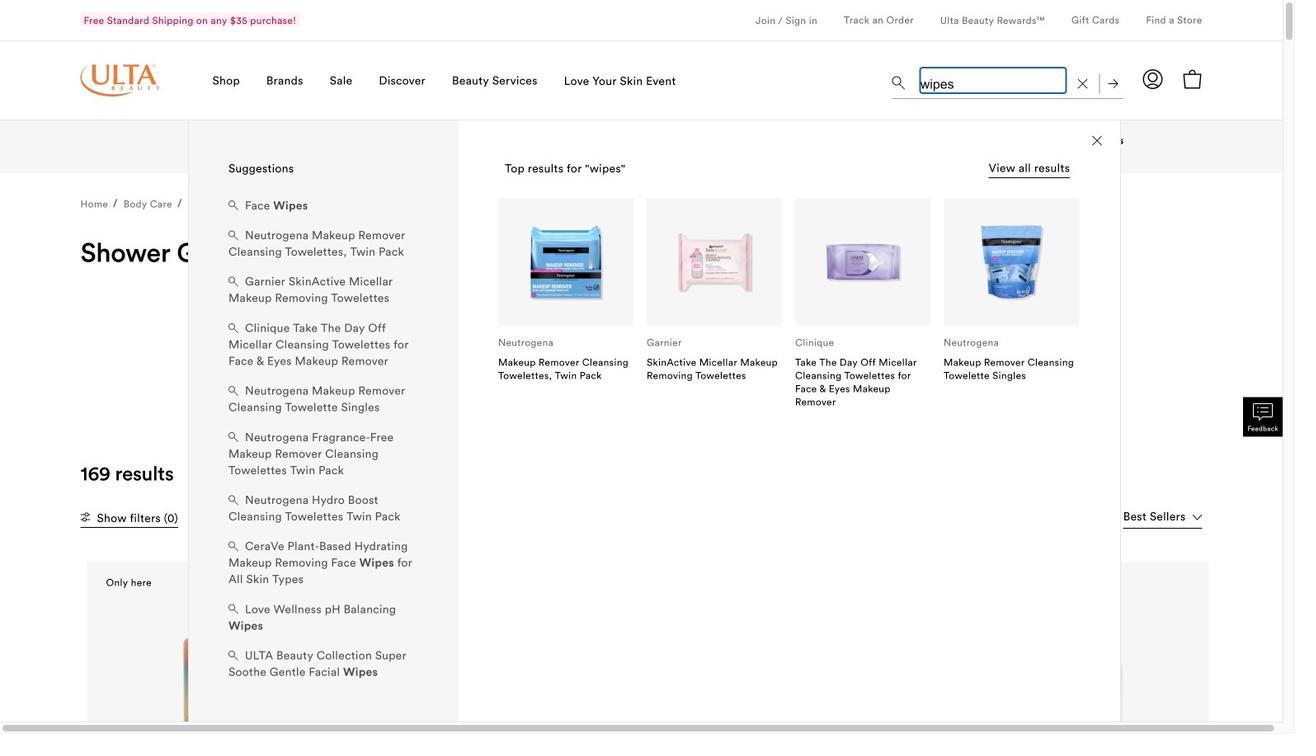 Task type: describe. For each thing, give the bounding box(es) containing it.
log in to your ulta account image
[[1143, 69, 1163, 89]]

Sort field
[[1123, 508, 1202, 529]]

withicon image
[[80, 512, 90, 522]]

take the day off micellar cleansing towelettes for face & eyes makeup remover image
[[822, 221, 903, 302]]

advertisement element
[[241, 285, 1041, 360]]

0 items in bag image
[[1182, 69, 1202, 89]]

close image
[[1092, 136, 1102, 146]]

makeup remover cleansing towelette singles image
[[971, 221, 1052, 302]]

makeup remover cleansing towelettes, twin pack image
[[525, 221, 606, 302]]



Task type: vqa. For each thing, say whether or not it's contained in the screenshot.
Tools
no



Task type: locate. For each thing, give the bounding box(es) containing it.
submit image
[[1108, 79, 1118, 89]]

withiconright image
[[455, 245, 465, 255]]

philosophy 3-in-1 shampoo, shower gel, and bubble bath image
[[682, 595, 898, 734]]

None search field
[[892, 63, 1123, 102]]

none search field inside product search region
[[892, 63, 1123, 102]]

tree hut tropic glow sparkling gel wash image
[[114, 595, 331, 734]]

Search products and more search field
[[918, 66, 1068, 95]]

clear search image
[[1078, 79, 1088, 89]]

philosophy limited edition 3-in-1 shampoo, shower gel, and bubble bath image
[[398, 595, 614, 734]]

hempz limited edition tropical coconut herbal body wash image
[[965, 595, 1182, 734]]

product search region
[[188, 50, 1123, 729]]

skinactive micellar makeup removing towelettes image
[[674, 221, 755, 302]]



